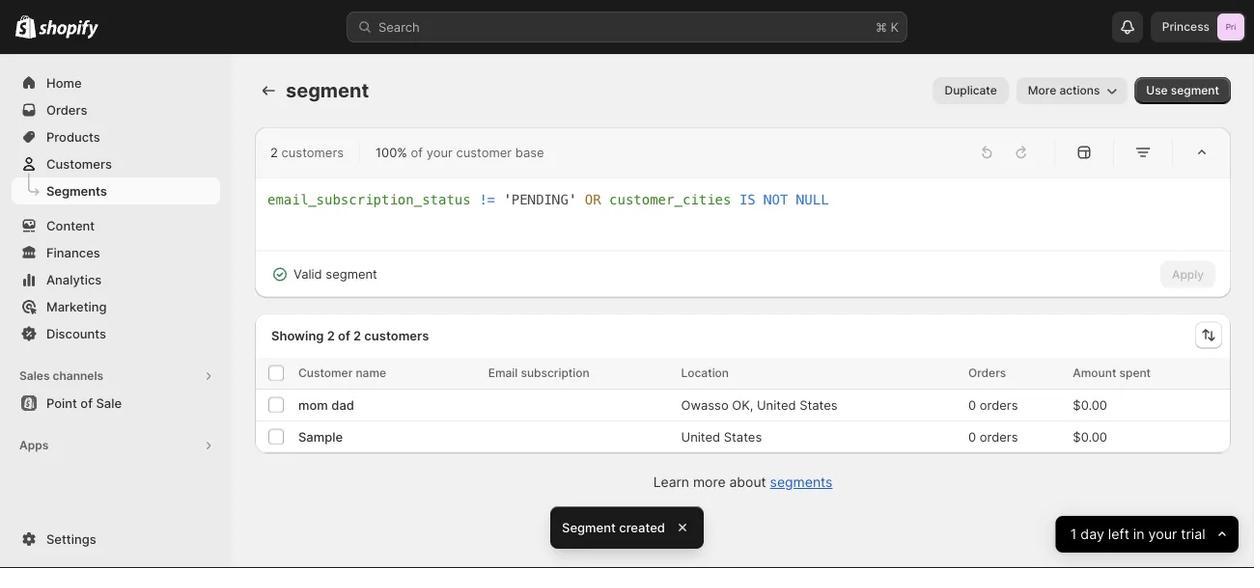 Task type: locate. For each thing, give the bounding box(es) containing it.
segment inside button
[[1171, 84, 1219, 98]]

0 horizontal spatial states
[[724, 430, 762, 445]]

1 vertical spatial orders
[[980, 430, 1018, 445]]

1 vertical spatial of
[[338, 329, 350, 344]]

$0.00
[[1073, 398, 1107, 413], [1073, 430, 1107, 445]]

0 horizontal spatial orders
[[46, 102, 87, 117]]

2 horizontal spatial of
[[411, 145, 423, 160]]

100%
[[376, 145, 407, 160]]

sales channels button
[[12, 363, 220, 390]]

amount spent
[[1073, 366, 1151, 380]]

search
[[378, 19, 420, 34]]

home
[[46, 75, 82, 90]]

content link
[[12, 212, 220, 239]]

2 0 orders from the top
[[968, 430, 1018, 445]]

your inside dropdown button
[[1149, 527, 1177, 543]]

orders
[[980, 398, 1018, 413], [980, 430, 1018, 445]]

0 horizontal spatial united
[[681, 430, 720, 445]]

1 horizontal spatial 2
[[327, 329, 335, 344]]

1 horizontal spatial of
[[338, 329, 350, 344]]

states right ok,
[[800, 398, 838, 413]]

united down the owasso
[[681, 430, 720, 445]]

0
[[968, 398, 976, 413], [968, 430, 976, 445]]

content
[[46, 218, 95, 233]]

point
[[46, 396, 77, 411]]

states down ok,
[[724, 430, 762, 445]]

0 vertical spatial united
[[757, 398, 796, 413]]

customers up name
[[364, 329, 429, 344]]

more actions
[[1028, 84, 1100, 98]]

united right ok,
[[757, 398, 796, 413]]

customer
[[298, 366, 353, 380]]

segment right the use
[[1171, 84, 1219, 98]]

shopify image
[[15, 15, 36, 38]]

your
[[426, 145, 453, 160], [1149, 527, 1177, 543]]

1 orders from the top
[[980, 398, 1018, 413]]

showing
[[271, 329, 324, 344]]

0 vertical spatial 0
[[968, 398, 976, 413]]

orders
[[46, 102, 87, 117], [968, 366, 1006, 380]]

channels
[[53, 369, 103, 383]]

name
[[356, 366, 386, 380]]

orders link
[[12, 97, 220, 124]]

1 horizontal spatial orders
[[968, 366, 1006, 380]]

0 horizontal spatial your
[[426, 145, 453, 160]]

states
[[800, 398, 838, 413], [724, 430, 762, 445]]

0 vertical spatial customers
[[281, 145, 344, 160]]

0 vertical spatial $0.00
[[1073, 398, 1107, 413]]

1 vertical spatial $0.00
[[1073, 430, 1107, 445]]

0 horizontal spatial of
[[80, 396, 93, 411]]

discounts link
[[12, 321, 220, 348]]

1 vertical spatial orders
[[968, 366, 1006, 380]]

1 vertical spatial customers
[[364, 329, 429, 344]]

day
[[1081, 527, 1105, 543]]

2 orders from the top
[[980, 430, 1018, 445]]

1 horizontal spatial customers
[[364, 329, 429, 344]]

segments link
[[770, 475, 833, 491]]

segment
[[286, 79, 369, 102], [1171, 84, 1219, 98], [326, 267, 377, 282]]

1 vertical spatial 0 orders
[[968, 430, 1018, 445]]

learn
[[653, 475, 689, 491]]

1 horizontal spatial states
[[800, 398, 838, 413]]

email
[[488, 366, 518, 380]]

100% of your customer base
[[376, 145, 544, 160]]

1 day left in your trial button
[[1056, 517, 1239, 553]]

actions
[[1060, 84, 1100, 98]]

your left customer
[[426, 145, 453, 160]]

1 horizontal spatial united
[[757, 398, 796, 413]]

customers link
[[12, 151, 220, 178]]

2 vertical spatial of
[[80, 396, 93, 411]]

sales
[[19, 369, 50, 383]]

of inside button
[[80, 396, 93, 411]]

point of sale
[[46, 396, 122, 411]]

apps button
[[12, 433, 220, 460]]

segment for valid segment
[[326, 267, 377, 282]]

united
[[757, 398, 796, 413], [681, 430, 720, 445]]

Editor field
[[267, 190, 1218, 239]]

trial
[[1181, 527, 1206, 543]]

of right 100%
[[411, 145, 423, 160]]

of up customer name
[[338, 329, 350, 344]]

of
[[411, 145, 423, 160], [338, 329, 350, 344], [80, 396, 93, 411]]

0 vertical spatial 0 orders
[[968, 398, 1018, 413]]

1 vertical spatial 0
[[968, 430, 976, 445]]

customer name
[[298, 366, 386, 380]]

showing 2 of 2 customers
[[271, 329, 429, 344]]

finances link
[[12, 239, 220, 266]]

2
[[270, 145, 278, 160], [327, 329, 335, 344], [353, 329, 361, 344]]

princess image
[[1217, 14, 1245, 41]]

segment
[[562, 520, 616, 535]]

customers left 100%
[[281, 145, 344, 160]]

home link
[[12, 70, 220, 97]]

mom dad link
[[298, 396, 354, 415]]

⌘ k
[[876, 19, 899, 34]]

0 vertical spatial of
[[411, 145, 423, 160]]

1 vertical spatial states
[[724, 430, 762, 445]]

segment inside alert
[[326, 267, 377, 282]]

duplicate
[[945, 84, 997, 98]]

2 customers
[[270, 145, 344, 160]]

owasso ok, united states
[[681, 398, 838, 413]]

2 $0.00 from the top
[[1073, 430, 1107, 445]]

in
[[1134, 527, 1145, 543]]

your right in
[[1149, 527, 1177, 543]]

use segment button
[[1135, 77, 1231, 104]]

of left sale
[[80, 396, 93, 411]]

sales channels
[[19, 369, 103, 383]]

segment right valid at the left of page
[[326, 267, 377, 282]]

0 orders
[[968, 398, 1018, 413], [968, 430, 1018, 445]]

amount
[[1073, 366, 1116, 380]]

of for your
[[411, 145, 423, 160]]

customer
[[456, 145, 512, 160]]

shopify image
[[39, 20, 99, 39]]

1 $0.00 from the top
[[1073, 398, 1107, 413]]

of for sale
[[80, 396, 93, 411]]

1 vertical spatial united
[[681, 430, 720, 445]]

use
[[1146, 84, 1168, 98]]

valid segment alert
[[255, 252, 393, 298]]

0 vertical spatial orders
[[980, 398, 1018, 413]]

settings link
[[12, 526, 220, 553]]

segments
[[46, 183, 107, 198]]

0 vertical spatial your
[[426, 145, 453, 160]]

1 vertical spatial your
[[1149, 527, 1177, 543]]

marketing
[[46, 299, 107, 314]]

1 horizontal spatial your
[[1149, 527, 1177, 543]]

products link
[[12, 124, 220, 151]]



Task type: describe. For each thing, give the bounding box(es) containing it.
valid segment
[[294, 267, 377, 282]]

⌘
[[876, 19, 887, 34]]

apply button
[[1161, 261, 1216, 288]]

2 0 from the top
[[968, 430, 976, 445]]

segment for use segment
[[1171, 84, 1219, 98]]

marketing link
[[12, 294, 220, 321]]

0 vertical spatial states
[[800, 398, 838, 413]]

more
[[1028, 84, 1056, 98]]

point of sale button
[[0, 390, 232, 417]]

1
[[1071, 527, 1077, 543]]

united states
[[681, 430, 762, 445]]

analytics
[[46, 272, 102, 287]]

about
[[729, 475, 766, 491]]

spent
[[1120, 366, 1151, 380]]

0 horizontal spatial customers
[[281, 145, 344, 160]]

apply
[[1172, 268, 1204, 282]]

segment up 2 customers
[[286, 79, 369, 102]]

2 horizontal spatial 2
[[353, 329, 361, 344]]

learn more about segments
[[653, 475, 833, 491]]

email subscription
[[488, 366, 590, 380]]

0 vertical spatial orders
[[46, 102, 87, 117]]

duplicate button
[[933, 77, 1009, 104]]

To create a segment, choose a template or apply a filter. text field
[[267, 190, 1218, 239]]

analytics link
[[12, 266, 220, 294]]

sale
[[96, 396, 122, 411]]

more actions button
[[1016, 77, 1127, 104]]

1 0 orders from the top
[[968, 398, 1018, 413]]

customers
[[46, 156, 112, 171]]

finances
[[46, 245, 100, 260]]

ok,
[[732, 398, 753, 413]]

subscription
[[521, 366, 590, 380]]

princess
[[1162, 20, 1210, 34]]

mom dad
[[298, 398, 354, 413]]

1 day left in your trial
[[1071, 527, 1206, 543]]

segment created
[[562, 520, 665, 535]]

owasso
[[681, 398, 729, 413]]

segments link
[[12, 178, 220, 205]]

apps
[[19, 439, 49, 453]]

dad
[[331, 398, 354, 413]]

mom
[[298, 398, 328, 413]]

created
[[619, 520, 665, 535]]

undo image
[[977, 143, 996, 162]]

point of sale link
[[12, 390, 220, 417]]

products
[[46, 129, 100, 144]]

left
[[1108, 527, 1130, 543]]

valid
[[294, 267, 322, 282]]

sample
[[298, 430, 343, 445]]

segments
[[770, 475, 833, 491]]

base
[[515, 145, 544, 160]]

discounts
[[46, 326, 106, 341]]

0 horizontal spatial 2
[[270, 145, 278, 160]]

more
[[693, 475, 726, 491]]

1 0 from the top
[[968, 398, 976, 413]]

k
[[891, 19, 899, 34]]

use segment
[[1146, 84, 1219, 98]]

settings
[[46, 532, 96, 547]]

redo image
[[1012, 143, 1031, 162]]

location
[[681, 366, 729, 380]]

sample link
[[298, 428, 343, 447]]



Task type: vqa. For each thing, say whether or not it's contained in the screenshot.
channels
yes



